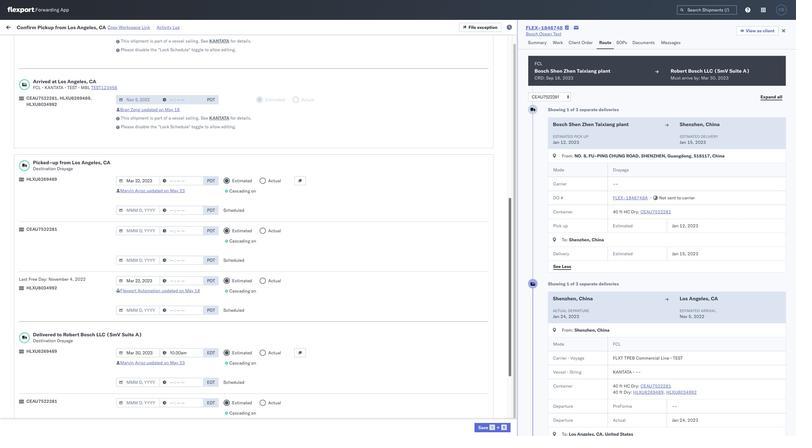 Task type: locate. For each thing, give the bounding box(es) containing it.
MMM D, YYYY text field
[[116, 176, 160, 186], [116, 206, 160, 215], [116, 226, 160, 236], [116, 276, 160, 286], [116, 306, 160, 315], [116, 349, 160, 358], [116, 399, 160, 408]]

: down 1846748a
[[638, 209, 639, 215]]

2 departure from the top
[[553, 418, 573, 424]]

1 vertical spatial 2022
[[694, 314, 704, 320]]

0 vertical spatial fcl
[[535, 61, 542, 67]]

container down '#'
[[553, 209, 573, 215]]

1 vertical spatial vessel
[[172, 115, 184, 121]]

2 allow from the top
[[210, 124, 220, 130]]

from right pickup
[[55, 24, 66, 30]]

0 vertical spatial mmm d, yyyy text field
[[116, 95, 160, 104]]

2 vertical spatial fcl
[[613, 342, 621, 347]]

1 vertical spatial 40
[[613, 384, 618, 389]]

carrier for carrier • voyage
[[553, 356, 567, 361]]

part for 2nd kantata link from the bottom
[[154, 38, 162, 44]]

tpeb
[[624, 356, 635, 361]]

1 cascading from the top
[[229, 188, 250, 194]]

bran
[[120, 107, 129, 113]]

last free day: november 4, 2022
[[19, 277, 86, 282]]

ft down kantata • --
[[619, 384, 623, 389]]

: up the "hlxu6269489" button
[[638, 384, 639, 389]]

40 down kantata • --
[[613, 384, 618, 389]]

bosch shen zhen taixiang plant up pick
[[553, 121, 629, 127]]

marvin
[[120, 188, 134, 194], [120, 360, 134, 366]]

updated for flexport automation updated on may 18 button
[[162, 288, 178, 294]]

hc down flex-1846748a button
[[624, 209, 630, 215]]

flex-1846748 link
[[526, 25, 563, 31]]

-- : -- -- text field
[[159, 206, 204, 215], [159, 226, 204, 236], [159, 256, 204, 265], [159, 276, 204, 286], [159, 306, 204, 315], [159, 378, 204, 387], [159, 399, 204, 408]]

pick up
[[553, 223, 568, 229]]

shen
[[550, 68, 562, 74], [569, 121, 581, 127]]

flexport automation updated on may 18 button
[[120, 288, 200, 294]]

dry up the "hlxu6269489" button
[[631, 384, 638, 389]]

2 pdt from the top
[[207, 178, 215, 184]]

1 horizontal spatial flex-
[[613, 195, 626, 201]]

1 part from the top
[[154, 38, 162, 44]]

0 vertical spatial hlxu6269489
[[26, 177, 57, 182]]

1 is from the top
[[150, 38, 153, 44]]

"lock down activity
[[158, 47, 169, 53]]

hlxu6269489 down 'picked-'
[[26, 177, 57, 182]]

(smv
[[714, 68, 728, 74], [106, 332, 120, 338]]

from right 'picked-'
[[60, 160, 71, 166]]

1 vertical spatial this shipment is part of a vessel sailing. see kantata for details.
[[121, 115, 252, 121]]

deliveries
[[599, 107, 619, 113], [599, 281, 619, 287]]

1 from: from the top
[[562, 153, 573, 159]]

2 mmm d, yyyy text field from the top
[[116, 206, 160, 215]]

is down link
[[150, 38, 153, 44]]

separate up departure
[[579, 281, 598, 287]]

shenzhen, up estimated delivery jan 15, 2023
[[680, 121, 704, 127]]

from:
[[562, 153, 573, 159], [562, 328, 573, 333]]

ping
[[597, 153, 608, 159]]

1 separate from the top
[[579, 107, 598, 113]]

2023 inside estimated pick up jan 12, 2023
[[568, 140, 579, 145]]

ft for 40 ft hc dry : ceau7522281
[[619, 209, 623, 215]]

pdt for -- : -- -- text field associated with picked-up from los angeles, ca
[[207, 178, 215, 184]]

see less
[[553, 264, 571, 269]]

1 mmm d, yyyy text field from the top
[[116, 95, 160, 104]]

-- up flex-1846748a button
[[613, 181, 618, 187]]

vessel down log
[[172, 38, 184, 44]]

1 ceau7522281 button from the top
[[641, 209, 671, 215]]

-
[[613, 181, 616, 187], [616, 181, 618, 187], [635, 370, 638, 375], [638, 370, 641, 375], [672, 404, 675, 410], [675, 404, 677, 410]]

may for "marvin arroz updated on may 23" button related to delivered to robert bosch llc (smv suite a)
[[170, 360, 178, 366]]

0 vertical spatial disable
[[135, 47, 149, 53]]

cascading on for -- : -- -- text field associated with picked-up from los angeles, ca
[[229, 188, 256, 194]]

arrived
[[33, 78, 51, 85]]

0 horizontal spatial fcl
[[33, 85, 41, 90]]

1 vertical spatial 3
[[576, 281, 578, 287]]

flexport. image
[[7, 7, 35, 13]]

23 for delivered to robert bosch llc (smv suite a)
[[179, 360, 185, 366]]

destination down 'picked-'
[[33, 166, 56, 172]]

2 horizontal spatial fcl
[[613, 342, 621, 347]]

updated for "marvin arroz updated on may 23" button related to delivered to robert bosch llc (smv suite a)
[[146, 360, 163, 366]]

cascading for sixth -- : -- -- text box from the bottom of the page
[[229, 239, 250, 244]]

carrier up vessel
[[553, 356, 567, 361]]

0 horizontal spatial test
[[67, 85, 77, 90]]

the down activity
[[150, 47, 157, 53]]

2 -- : -- -- text field from the top
[[159, 176, 204, 186]]

from: for from: no. 8, fu-ping chung road, shenzhen, guangdong, 518117, china
[[562, 153, 573, 159]]

shipment down zeng
[[130, 115, 149, 121]]

delivered
[[33, 332, 56, 338]]

3 for jan 24, 2023
[[576, 281, 578, 287]]

5 pdt from the top
[[207, 258, 215, 263]]

2 cascading from the top
[[229, 239, 250, 244]]

confirm pickup from los angeles, ca copy workspace link
[[17, 24, 150, 30]]

1 vertical spatial arroz
[[135, 360, 145, 366]]

0 vertical spatial toggle
[[191, 47, 204, 53]]

1 toggle from the top
[[191, 47, 204, 53]]

2 vertical spatial up
[[563, 223, 568, 229]]

0 vertical spatial kantata link
[[209, 38, 229, 44]]

may for bran zeng updated on may 18 'button'
[[165, 107, 173, 113]]

vessel for 2nd kantata link from the top of the page
[[172, 115, 184, 121]]

1 marvin from the top
[[120, 188, 134, 194]]

1 mode from the top
[[553, 167, 564, 173]]

ceau7522281 button
[[641, 209, 671, 215], [641, 384, 671, 389]]

0 vertical spatial this shipment is part of a vessel sailing. see kantata for details.
[[121, 38, 252, 44]]

3 scheduled from the top
[[223, 308, 244, 313]]

1 vertical spatial carrier
[[553, 356, 567, 361]]

this down bran
[[121, 115, 129, 121]]

3 -- : -- -- text field from the top
[[159, 349, 204, 358]]

40
[[613, 209, 618, 215], [613, 384, 618, 389], [613, 390, 618, 396]]

pdt for fourth -- : -- -- text box from the top
[[207, 278, 215, 284]]

0 vertical spatial part
[[154, 38, 162, 44]]

zhen up the crd: sep 16, 2023
[[564, 68, 576, 74]]

shenzhen, china
[[680, 121, 720, 127], [553, 296, 593, 302]]

a
[[169, 38, 171, 44], [169, 115, 171, 121]]

2 marvin arroz updated on may 23 from the top
[[120, 360, 185, 366]]

2022 inside estimated arrival nov 5, 2022
[[694, 314, 704, 320]]

• left mbl
[[78, 85, 80, 90]]

zhen up pick
[[582, 121, 594, 127]]

: for 40 ft hc dry : ceau7522281 40 ft dry : hlxu6269489 , hlxu8034992
[[638, 384, 639, 389]]

3 edt from the top
[[207, 401, 215, 406]]

separate up pick
[[579, 107, 598, 113]]

shenzhen, china up departure
[[553, 296, 593, 302]]

1 vertical spatial ft
[[619, 384, 623, 389]]

1 down less
[[567, 281, 569, 287]]

2023
[[563, 75, 573, 81], [718, 75, 729, 81], [568, 140, 579, 145], [695, 140, 706, 145], [688, 223, 698, 229], [688, 251, 698, 257], [568, 314, 579, 320], [688, 418, 698, 424]]

ceau7522281 inside 40 ft hc dry : ceau7522281 40 ft dry : hlxu6269489 , hlxu8034992
[[641, 384, 671, 389]]

1 vertical spatial separate
[[579, 281, 598, 287]]

a) inside delivered to robert bosch llc (smv suite a) destination drayage
[[135, 332, 142, 338]]

a for 2nd kantata link from the bottom
[[169, 38, 171, 44]]

1 vertical spatial schedule"
[[170, 124, 190, 130]]

24, down hlxu8034992 button
[[680, 418, 686, 424]]

hlxu6269489 down "delivered"
[[26, 349, 57, 354]]

2023 right the 16,
[[563, 75, 573, 81]]

4 mmm d, yyyy text field from the top
[[116, 276, 160, 286]]

robert up must
[[671, 68, 687, 74]]

is for 2nd kantata link from the bottom
[[150, 38, 153, 44]]

test up hlxu6269489,
[[67, 85, 77, 90]]

0 horizontal spatial 18
[[174, 107, 180, 113]]

3 up pick
[[576, 107, 578, 113]]

pdt
[[207, 97, 215, 103], [207, 178, 215, 184], [207, 208, 215, 213], [207, 228, 215, 234], [207, 258, 215, 263], [207, 278, 215, 284], [207, 308, 215, 313]]

2 scheduled from the top
[[223, 258, 244, 263]]

1 vertical spatial suite
[[122, 332, 134, 338]]

3 cascading from the top
[[229, 289, 250, 294]]

shenzhen, china up estimated delivery jan 15, 2023
[[680, 121, 720, 127]]

0 vertical spatial bosch shen zhen taixiang plant
[[535, 68, 610, 74]]

ft for 40 ft hc dry : ceau7522281 40 ft dry : hlxu6269489 , hlxu8034992
[[619, 384, 623, 389]]

pdt for fifth -- : -- -- text box from the top
[[207, 308, 215, 313]]

0 vertical spatial 1
[[567, 107, 569, 113]]

2023 down pick
[[568, 140, 579, 145]]

5 mmm d, yyyy text field from the top
[[116, 306, 160, 315]]

robert right "delivered"
[[63, 332, 79, 338]]

line
[[661, 356, 669, 361]]

shenzhen,
[[680, 121, 704, 127], [569, 237, 591, 243], [553, 296, 578, 302], [574, 328, 596, 333]]

1 vertical spatial --
[[672, 404, 677, 410]]

1 vertical spatial llc
[[96, 332, 105, 338]]

1 marvin arroz updated on may 23 button from the top
[[120, 188, 185, 194]]

separate for from:
[[579, 107, 598, 113]]

• right line
[[670, 356, 672, 361]]

actual departure jan 24, 2023
[[553, 309, 589, 320]]

from inside picked-up from los angeles, ca destination drayage
[[60, 160, 71, 166]]

1 vertical spatial hlxu6269489
[[26, 349, 57, 354]]

2 details. from the top
[[237, 115, 252, 121]]

1 carrier from the top
[[553, 181, 567, 187]]

2023 down delivery
[[695, 140, 706, 145]]

not
[[659, 195, 666, 201]]

hc down kantata • --
[[624, 384, 630, 389]]

1 vertical spatial from:
[[562, 328, 573, 333]]

0 vertical spatial ceau7522281 button
[[641, 209, 671, 215]]

os
[[778, 7, 784, 12]]

2 ft from the top
[[619, 384, 623, 389]]

ca
[[99, 24, 106, 30], [89, 78, 96, 85], [103, 160, 110, 166], [711, 296, 718, 302]]

2 for from the top
[[230, 115, 236, 121]]

#
[[561, 195, 563, 201]]

2023 right 30,
[[718, 75, 729, 81]]

• up hlxu6269489,
[[65, 85, 66, 90]]

0 vertical spatial deliveries
[[599, 107, 619, 113]]

the down bran zeng updated on may 18
[[150, 124, 157, 130]]

MMM D, YYYY text field
[[116, 95, 160, 104], [116, 256, 160, 265], [116, 378, 160, 387]]

7 mmm d, yyyy text field from the top
[[116, 399, 160, 408]]

estimated inside estimated arrival nov 5, 2022
[[680, 309, 700, 313]]

sailing.
[[185, 38, 200, 44], [185, 115, 200, 121]]

Search Shipments (/) text field
[[677, 5, 737, 15]]

flex- for 1846748
[[526, 25, 541, 31]]

for
[[230, 38, 236, 44], [230, 115, 236, 121]]

1 horizontal spatial 18
[[195, 288, 200, 294]]

los inside picked-up from los angeles, ca destination drayage
[[72, 160, 80, 166]]

showing for from:
[[548, 107, 566, 113]]

marvin arroz updated on may 23 button for delivered to robert bosch llc (smv suite a)
[[120, 360, 185, 366]]

1 destination from the top
[[33, 166, 56, 172]]

ceau7522281 button down not at right
[[641, 209, 671, 215]]

3 pdt from the top
[[207, 208, 215, 213]]

0 vertical spatial --
[[613, 181, 618, 187]]

2 carrier from the top
[[553, 356, 567, 361]]

0 vertical spatial :
[[638, 209, 639, 215]]

mode up carrier • voyage
[[553, 342, 564, 347]]

this for 2nd kantata link from the top of the page
[[121, 115, 129, 121]]

arrive
[[682, 75, 693, 81]]

: up proforma in the bottom right of the page
[[631, 390, 632, 396]]

4 scheduled from the top
[[223, 380, 244, 386]]

2022 right 5,
[[694, 314, 704, 320]]

angeles, inside picked-up from los angeles, ca destination drayage
[[81, 160, 102, 166]]

1 sailing. from the top
[[185, 38, 200, 44]]

pdt for 3rd -- : -- -- text box
[[207, 258, 215, 263]]

"lock
[[158, 47, 169, 53], [158, 124, 169, 130]]

1 vertical spatial for
[[230, 115, 236, 121]]

no.
[[574, 153, 582, 159]]

-- : -- -- text field for delivered to robert bosch llc (smv suite a)
[[159, 349, 204, 358]]

1 vertical spatial marvin arroz updated on may 23 button
[[120, 360, 185, 366]]

hlxu8034992 down ceau7522281,
[[26, 102, 57, 107]]

0 vertical spatial marvin
[[120, 188, 134, 194]]

1 vertical spatial disable
[[135, 124, 149, 130]]

1 vertical spatial part
[[154, 115, 162, 121]]

showing 1 of 3 separate deliveries for jan 24, 2023
[[548, 281, 619, 287]]

2 part from the top
[[154, 115, 162, 121]]

2 this from the top
[[121, 115, 129, 121]]

2 a from the top
[[169, 115, 171, 121]]

1 horizontal spatial plant
[[616, 121, 629, 127]]

"lock down bran zeng updated on may 18
[[158, 124, 169, 130]]

1 horizontal spatial up
[[563, 223, 568, 229]]

1 vertical spatial robert
[[63, 332, 79, 338]]

cascading on
[[229, 188, 256, 194], [229, 239, 256, 244], [229, 289, 256, 294], [229, 361, 256, 366], [229, 411, 256, 416]]

2023 down departure
[[568, 314, 579, 320]]

0 vertical spatial allow
[[210, 47, 220, 53]]

edt for first -- : -- -- text box from the bottom
[[207, 401, 215, 406]]

1 vertical spatial details.
[[237, 115, 252, 121]]

details. for 2nd kantata link from the bottom
[[237, 38, 252, 44]]

4 cascading from the top
[[229, 361, 250, 366]]

2 mmm d, yyyy text field from the top
[[116, 256, 160, 265]]

1 please disable the "lock schedule" toggle to allow editing. from the top
[[121, 47, 236, 53]]

1 vertical spatial please disable the "lock schedule" toggle to allow editing.
[[121, 124, 236, 130]]

sep
[[546, 75, 554, 81]]

less
[[562, 264, 571, 269]]

ft
[[619, 209, 623, 215], [619, 384, 623, 389], [619, 390, 623, 396]]

2 sailing. from the top
[[185, 115, 200, 121]]

marvin for ca
[[120, 188, 134, 194]]

container for do #
[[553, 209, 573, 215]]

0 horizontal spatial --
[[613, 181, 618, 187]]

0 vertical spatial the
[[150, 47, 157, 53]]

cascading for fourth -- : -- -- text box from the top
[[229, 289, 250, 294]]

may for flexport automation updated on may 18 button
[[185, 288, 193, 294]]

kantata
[[209, 38, 229, 44], [45, 85, 63, 90], [209, 115, 229, 121], [613, 370, 632, 375]]

hlxu8034992 inside 40 ft hc dry : ceau7522281 40 ft dry : hlxu6269489 , hlxu8034992
[[666, 390, 697, 396]]

1 edt from the top
[[207, 350, 215, 356]]

1 details. from the top
[[237, 38, 252, 44]]

edt
[[207, 350, 215, 356], [207, 380, 215, 386], [207, 401, 215, 406]]

1 pdt from the top
[[207, 97, 215, 103]]

of down bran zeng updated on may 18
[[164, 115, 167, 121]]

0 horizontal spatial (smv
[[106, 332, 120, 338]]

1 vertical spatial is
[[150, 115, 153, 121]]

5 -- : -- -- text field from the top
[[159, 306, 204, 315]]

a down activity log button
[[169, 38, 171, 44]]

departure for proforma
[[553, 404, 573, 410]]

please down bran
[[121, 124, 134, 130]]

2 arroz from the top
[[135, 360, 145, 366]]

2 separate from the top
[[579, 281, 598, 287]]

0 vertical spatial shenzhen, china
[[680, 121, 720, 127]]

hc
[[624, 209, 630, 215], [624, 384, 630, 389]]

1 vertical spatial mmm d, yyyy text field
[[116, 256, 160, 265]]

kantata link
[[209, 38, 229, 44], [209, 115, 229, 121]]

0 vertical spatial ft
[[619, 209, 623, 215]]

3
[[576, 107, 578, 113], [576, 281, 578, 287]]

mmm d, yyyy text field for pdt
[[116, 256, 160, 265]]

kantata inside arrived at los angeles, ca fcl • kantata • test • mbl test123456
[[45, 85, 63, 90]]

1 hc from the top
[[624, 209, 630, 215]]

from: down "actual departure jan 24, 2023"
[[562, 328, 573, 333]]

up inside picked-up from los angeles, ca destination drayage
[[52, 160, 58, 166]]

1 showing from the top
[[548, 107, 566, 113]]

mmm d, yyyy text field for -- : -- -- text field associated with picked-up from los angeles, ca
[[116, 176, 160, 186]]

fcl down arrived
[[33, 85, 41, 90]]

0 vertical spatial container
[[553, 209, 573, 215]]

robert
[[671, 68, 687, 74], [63, 332, 79, 338]]

fcl up the crd:
[[535, 61, 542, 67]]

2 1 from the top
[[567, 281, 569, 287]]

pick
[[553, 223, 562, 229]]

edt for 2nd -- : -- -- text box from the bottom
[[207, 380, 215, 386]]

is down bran zeng updated on may 18 'button'
[[150, 115, 153, 121]]

shen up the 16,
[[550, 68, 562, 74]]

1 vertical spatial 18
[[195, 288, 200, 294]]

shenzhen, up "actual departure jan 24, 2023"
[[553, 296, 578, 302]]

3 cascading on from the top
[[229, 289, 256, 294]]

showing 1 of 3 separate deliveries up pick
[[548, 107, 619, 113]]

40 up proforma in the bottom right of the page
[[613, 390, 618, 396]]

1 1 from the top
[[567, 107, 569, 113]]

2 this shipment is part of a vessel sailing. see kantata for details. from the top
[[121, 115, 252, 121]]

shen up pick
[[569, 121, 581, 127]]

0 vertical spatial editing.
[[221, 47, 236, 53]]

a down bran zeng updated on may 18
[[169, 115, 171, 121]]

1 vertical spatial "lock
[[158, 124, 169, 130]]

hlxu8034992 right ,
[[666, 390, 697, 396]]

5 cascading from the top
[[229, 411, 250, 416]]

dry for 40 ft hc dry : ceau7522281 40 ft dry : hlxu6269489 , hlxu8034992
[[631, 384, 638, 389]]

jan inside estimated delivery jan 15, 2023
[[680, 140, 686, 145]]

1 departure from the top
[[553, 404, 573, 410]]

for for 2nd kantata link from the bottom
[[230, 38, 236, 44]]

disable down zeng
[[135, 124, 149, 130]]

4 pdt from the top
[[207, 228, 215, 234]]

0 horizontal spatial 12,
[[561, 140, 567, 145]]

hlxu8034992 down day:
[[26, 285, 57, 291]]

please disable the "lock schedule" toggle to allow editing.
[[121, 47, 236, 53], [121, 124, 236, 130]]

-- down hlxu8034992 button
[[672, 404, 677, 410]]

2 vertical spatial 40
[[613, 390, 618, 396]]

robert inside delivered to robert bosch llc (smv suite a) destination drayage
[[63, 332, 79, 338]]

0 vertical spatial is
[[150, 38, 153, 44]]

1 vertical spatial please
[[121, 124, 134, 130]]

2023 down jan 12, 2023 at the right bottom
[[688, 251, 698, 257]]

0 vertical spatial 15,
[[687, 140, 694, 145]]

fcl
[[535, 61, 542, 67], [33, 85, 41, 90], [613, 342, 621, 347]]

15, up guangdong,
[[687, 140, 694, 145]]

0 vertical spatial please
[[121, 47, 134, 53]]

zhen
[[564, 68, 576, 74], [582, 121, 594, 127]]

1 for from the top
[[230, 38, 236, 44]]

2 vertical spatial see
[[553, 264, 561, 269]]

as
[[757, 28, 762, 34]]

0 vertical spatial separate
[[579, 107, 598, 113]]

this for 2nd kantata link from the bottom
[[121, 38, 129, 44]]

0 vertical spatial showing 1 of 3 separate deliveries
[[548, 107, 619, 113]]

ceau7522281,
[[26, 95, 59, 101]]

details.
[[237, 38, 252, 44], [237, 115, 252, 121]]

carrier up do # on the right
[[553, 181, 567, 187]]

see
[[201, 38, 208, 44], [201, 115, 208, 121], [553, 264, 561, 269]]

1 vertical spatial (smv
[[106, 332, 120, 338]]

1 horizontal spatial --
[[672, 404, 677, 410]]

2 vessel from the top
[[172, 115, 184, 121]]

this shipment is part of a vessel sailing. see kantata for details. for 2nd kantata link from the bottom
[[121, 38, 252, 44]]

15,
[[687, 140, 694, 145], [680, 251, 686, 257]]

2 3 from the top
[[576, 281, 578, 287]]

1 vertical spatial hc
[[624, 384, 630, 389]]

container down vessel
[[553, 384, 573, 389]]

2 showing 1 of 3 separate deliveries from the top
[[548, 281, 619, 287]]

llc
[[704, 68, 713, 74], [96, 332, 105, 338]]

cascading for -- : -- -- text field related to delivered to robert bosch llc (smv suite a)
[[229, 361, 250, 366]]

bran zeng updated on may 18 button
[[120, 107, 180, 113]]

1 horizontal spatial (smv
[[714, 68, 728, 74]]

1 for jan 24, 2023
[[567, 281, 569, 287]]

from: left 'no.'
[[562, 153, 573, 159]]

nov
[[680, 314, 687, 320]]

may for "marvin arroz updated on may 23" button for picked-up from los angeles, ca
[[170, 188, 178, 194]]

1 vertical spatial 24,
[[680, 418, 686, 424]]

departure
[[553, 404, 573, 410], [553, 418, 573, 424]]

2 "lock from the top
[[158, 124, 169, 130]]

mmm d, yyyy text field for fourth -- : -- -- text box from the top
[[116, 276, 160, 286]]

1 vertical spatial 15,
[[680, 251, 686, 257]]

0 vertical spatial plant
[[598, 68, 610, 74]]

2 shipment from the top
[[130, 115, 149, 121]]

disable down link
[[135, 47, 149, 53]]

must arrive by: mar 30, 2023
[[671, 75, 729, 81]]

0 vertical spatial dry
[[631, 209, 638, 215]]

see for 2nd kantata link from the bottom
[[201, 38, 208, 44]]

cascading on for -- : -- -- text field related to delivered to robert bosch llc (smv suite a)
[[229, 361, 256, 366]]

from for pickup
[[55, 24, 66, 30]]

0 vertical spatial carrier
[[553, 181, 567, 187]]

llc inside delivered to robert bosch llc (smv suite a) destination drayage
[[96, 332, 105, 338]]

marvin arroz updated on may 23
[[120, 188, 185, 194], [120, 360, 185, 366]]

1 vertical spatial 12,
[[680, 223, 686, 229]]

2 edt from the top
[[207, 380, 215, 386]]

hlxu6269489 inside 40 ft hc dry : ceau7522281 40 ft dry : hlxu6269489 , hlxu8034992
[[633, 390, 664, 396]]

4 -- : -- -- text field from the top
[[159, 276, 204, 286]]

3 mmm d, yyyy text field from the top
[[116, 378, 160, 387]]

1 horizontal spatial zhen
[[582, 121, 594, 127]]

1 horizontal spatial 15,
[[687, 140, 694, 145]]

1 deliveries from the top
[[599, 107, 619, 113]]

2 is from the top
[[150, 115, 153, 121]]

2 container from the top
[[553, 384, 573, 389]]

2 marvin arroz updated on may 23 button from the top
[[120, 360, 185, 366]]

0 vertical spatial hlxu8034992
[[26, 102, 57, 107]]

24, inside "actual departure jan 24, 2023"
[[561, 314, 567, 320]]

hlxu8034992
[[26, 102, 57, 107], [26, 285, 57, 291], [666, 390, 697, 396]]

4 cascading on from the top
[[229, 361, 256, 366]]

sailing. for 2nd kantata link from the top of the page
[[185, 115, 200, 121]]

2 marvin from the top
[[120, 360, 134, 366]]

15, down jan 12, 2023 at the right bottom
[[680, 251, 686, 257]]

2 23 from the top
[[179, 360, 185, 366]]

ft down flex-1846748a button
[[619, 209, 623, 215]]

1 vertical spatial showing 1 of 3 separate deliveries
[[548, 281, 619, 287]]

1 vertical spatial destination
[[33, 338, 56, 344]]

from
[[55, 24, 66, 30], [60, 160, 71, 166]]

ceau7522281 button up the "hlxu6269489" button
[[641, 384, 671, 389]]

0 vertical spatial robert
[[671, 68, 687, 74]]

2 vertical spatial :
[[631, 390, 632, 396]]

bosch shen zhen taixiang plant up the 16,
[[535, 68, 610, 74]]

1 3 from the top
[[576, 107, 578, 113]]

-- : -- -- text field
[[159, 95, 204, 104], [159, 176, 204, 186], [159, 349, 204, 358]]

1 scheduled from the top
[[223, 208, 244, 213]]

0 horizontal spatial llc
[[96, 332, 105, 338]]

2 deliveries from the top
[[599, 281, 619, 287]]

link
[[142, 24, 150, 30]]

40 down flex-1846748a button
[[613, 209, 618, 215]]

1 allow from the top
[[210, 47, 220, 53]]

0 horizontal spatial 24,
[[561, 314, 567, 320]]

jan inside estimated pick up jan 12, 2023
[[553, 140, 559, 145]]

2022 right 4,
[[75, 277, 86, 282]]

showing 1 of 3 separate deliveries
[[548, 107, 619, 113], [548, 281, 619, 287]]

drayage inside delivered to robert bosch llc (smv suite a) destination drayage
[[57, 338, 73, 344]]

0 vertical spatial 24,
[[561, 314, 567, 320]]

2 showing from the top
[[548, 281, 566, 287]]

2 please disable the "lock schedule" toggle to allow editing. from the top
[[121, 124, 236, 130]]

1 vertical spatial 1
[[567, 281, 569, 287]]

scheduled for 3rd -- : -- -- text box
[[223, 258, 244, 263]]

1 ft from the top
[[619, 209, 623, 215]]

summary button
[[526, 37, 550, 49]]

0 vertical spatial zhen
[[564, 68, 576, 74]]

part down bran zeng updated on may 18
[[154, 115, 162, 121]]

up inside estimated pick up jan 12, 2023
[[583, 134, 588, 139]]

18 for flexport automation updated on may 18
[[195, 288, 200, 294]]

mmm d, yyyy text field for edt
[[116, 378, 160, 387]]

cascading on for fourth -- : -- -- text box from the top
[[229, 289, 256, 294]]

vessel down bran zeng updated on may 18
[[172, 115, 184, 121]]

0 vertical spatial marvin arroz updated on may 23
[[120, 188, 185, 194]]

1 vertical spatial a)
[[135, 332, 142, 338]]

flex- up 40 ft hc dry : ceau7522281
[[613, 195, 626, 201]]

hc for 40 ft hc dry : ceau7522281 40 ft dry : hlxu6269489 , hlxu8034992
[[624, 384, 630, 389]]

1 cascading on from the top
[[229, 188, 256, 194]]

dry down 1846748a
[[631, 209, 638, 215]]

1 showing 1 of 3 separate deliveries from the top
[[548, 107, 619, 113]]

0 vertical spatial from
[[55, 24, 66, 30]]

hlxu6269489 down kantata • --
[[633, 390, 664, 396]]

carrier • voyage
[[553, 356, 584, 361]]

marvin arroz updated on may 23 button for picked-up from los angeles, ca
[[120, 188, 185, 194]]

ft up proforma in the bottom right of the page
[[619, 390, 623, 396]]

flex- up "bosch ocean test"
[[526, 25, 541, 31]]

24, up from: shenzhen, china
[[561, 314, 567, 320]]

1 -- : -- -- text field from the top
[[159, 95, 204, 104]]

0 vertical spatial -- : -- -- text field
[[159, 95, 204, 104]]

2 please from the top
[[121, 124, 134, 130]]

1 vertical spatial showing
[[548, 281, 566, 287]]

flexport
[[120, 288, 136, 294]]

2023 down the carrier
[[688, 223, 698, 229]]

7 pdt from the top
[[207, 308, 215, 313]]

bran zeng updated on may 18
[[120, 107, 180, 113]]

file
[[469, 24, 476, 30]]

los inside arrived at los angeles, ca fcl • kantata • test • mbl test123456
[[58, 78, 66, 85]]

3 up departure
[[576, 281, 578, 287]]

1 horizontal spatial suite
[[729, 68, 742, 74]]

part down activity
[[154, 38, 162, 44]]

hc inside 40 ft hc dry : ceau7522281 40 ft dry : hlxu6269489 , hlxu8034992
[[624, 384, 630, 389]]

1 horizontal spatial 2022
[[694, 314, 704, 320]]

arroz for delivered to robert bosch llc (smv suite a)
[[135, 360, 145, 366]]

sent
[[667, 195, 676, 201]]

ceau7522281
[[641, 209, 671, 215], [26, 227, 57, 232], [641, 384, 671, 389], [26, 399, 57, 405]]

from: shenzhen, china
[[562, 328, 610, 333]]

dry up proforma in the bottom right of the page
[[624, 390, 631, 396]]

• left not at right
[[650, 195, 652, 201]]

day:
[[38, 277, 47, 282]]

0 horizontal spatial shenzhen, china
[[553, 296, 593, 302]]

marvin arroz updated on may 23 for picked-up from los angeles, ca
[[120, 188, 185, 194]]

test
[[67, 85, 77, 90], [673, 356, 683, 361]]

1 please from the top
[[121, 47, 134, 53]]

for for 2nd kantata link from the top of the page
[[230, 115, 236, 121]]

0 horizontal spatial up
[[52, 160, 58, 166]]

fcl up the flxt
[[613, 342, 621, 347]]

marvin arroz updated on may 23 button
[[120, 188, 185, 194], [120, 360, 185, 366]]



Task type: describe. For each thing, give the bounding box(es) containing it.
a for 2nd kantata link from the top of the page
[[169, 115, 171, 121]]

automation
[[138, 288, 161, 294]]

0 horizontal spatial plant
[[598, 68, 610, 74]]

all
[[777, 94, 782, 100]]

see less button
[[549, 262, 575, 271]]

of down less
[[570, 281, 575, 287]]

jan 24, 2023
[[672, 418, 698, 424]]

flex- for 1846748a
[[613, 195, 626, 201]]

estimated inside estimated pick up jan 12, 2023
[[553, 134, 573, 139]]

angeles, inside arrived at los angeles, ca fcl • kantata • test • mbl test123456
[[67, 78, 88, 85]]

destination inside delivered to robert bosch llc (smv suite a) destination drayage
[[33, 338, 56, 344]]

pdt for sixth -- : -- -- text box from the bottom of the page
[[207, 228, 215, 234]]

november
[[49, 277, 69, 282]]

0 vertical spatial taixiang
[[577, 68, 597, 74]]

0 horizontal spatial 2022
[[75, 277, 86, 282]]

2023 inside "actual departure jan 24, 2023"
[[568, 314, 579, 320]]

summary
[[528, 40, 547, 45]]

mbl
[[81, 85, 90, 90]]

0 horizontal spatial shen
[[550, 68, 562, 74]]

los angeles, ca
[[680, 296, 718, 302]]

scheduled for seventh -- : -- -- text box from the bottom of the page
[[223, 208, 244, 213]]

ca inside picked-up from los angeles, ca destination drayage
[[103, 160, 110, 166]]

jan inside "actual departure jan 24, 2023"
[[553, 314, 559, 320]]

activity
[[157, 24, 171, 30]]

see inside "button"
[[553, 264, 561, 269]]

518117,
[[694, 153, 711, 159]]

mmm d, yyyy text field for first -- : -- -- text box from the bottom
[[116, 399, 160, 408]]

is for 2nd kantata link from the top of the page
[[150, 115, 153, 121]]

exception
[[477, 24, 498, 30]]

2 kantata link from the top
[[209, 115, 229, 121]]

to: shenzhen, china
[[562, 237, 604, 243]]

flex-1846748a button
[[613, 195, 648, 201]]

pdt for seventh -- : -- -- text box from the bottom of the page
[[207, 208, 215, 213]]

up for pick
[[563, 223, 568, 229]]

vessel • string
[[553, 370, 581, 375]]

copy
[[108, 24, 118, 30]]

3 -- : -- -- text field from the top
[[159, 256, 204, 265]]

this shipment is part of a vessel sailing. see kantata for details. for 2nd kantata link from the top of the page
[[121, 115, 252, 121]]

container for vessel
[[553, 384, 573, 389]]

activity log button
[[157, 24, 180, 31]]

12, inside estimated pick up jan 12, 2023
[[561, 140, 567, 145]]

-- : -- -- text field for picked-up from los angeles, ca
[[159, 176, 204, 186]]

sops button
[[614, 37, 630, 49]]

details. for 2nd kantata link from the top of the page
[[237, 115, 252, 121]]

23 for picked-up from los angeles, ca
[[179, 188, 185, 194]]

test
[[553, 31, 561, 37]]

,
[[664, 390, 665, 396]]

sops
[[616, 40, 627, 45]]

delivery
[[701, 134, 718, 139]]

16,
[[555, 75, 561, 81]]

2 schedule" from the top
[[170, 124, 190, 130]]

• down tpeb
[[633, 370, 634, 375]]

1 "lock from the top
[[158, 47, 169, 53]]

1 horizontal spatial shenzhen, china
[[680, 121, 720, 127]]

forwarding app link
[[7, 7, 69, 13]]

2 vertical spatial dry
[[624, 390, 631, 396]]

work
[[553, 40, 563, 45]]

2 -- : -- -- text field from the top
[[159, 226, 204, 236]]

flex-1846748
[[526, 25, 563, 31]]

marvin for (smv
[[120, 360, 134, 366]]

3 40 from the top
[[613, 390, 618, 396]]

from: for from: shenzhen, china
[[562, 328, 573, 333]]

1 vertical spatial hlxu8034992
[[26, 285, 57, 291]]

• down arrived
[[42, 85, 43, 90]]

arroz for picked-up from los angeles, ca
[[135, 188, 145, 194]]

marvin arroz updated on may 23 for delivered to robert bosch llc (smv suite a)
[[120, 360, 185, 366]]

2023 down hlxu8034992 button
[[688, 418, 698, 424]]

1 the from the top
[[150, 47, 157, 53]]

1 vertical spatial zhen
[[582, 121, 594, 127]]

(smv inside delivered to robert bosch llc (smv suite a) destination drayage
[[106, 332, 120, 338]]

part for 2nd kantata link from the top of the page
[[154, 115, 162, 121]]

2 the from the top
[[150, 124, 157, 130]]

of down activity
[[164, 38, 167, 44]]

deliveries for jan 24, 2023
[[599, 281, 619, 287]]

shenzhen, right the to:
[[569, 237, 591, 243]]

client order
[[569, 40, 593, 45]]

commercial
[[636, 356, 660, 361]]

test inside arrived at los angeles, ca fcl • kantata • test • mbl test123456
[[67, 85, 77, 90]]

messages button
[[659, 37, 684, 49]]

view as client button
[[736, 26, 779, 35]]

estimated inside estimated delivery jan 15, 2023
[[680, 134, 700, 139]]

7 -- : -- -- text field from the top
[[159, 399, 204, 408]]

crd: sep 16, 2023
[[535, 75, 573, 81]]

1 schedule" from the top
[[170, 47, 190, 53]]

deliveries for from:
[[599, 107, 619, 113]]

from: no. 8, fu-ping chung road, shenzhen, guangdong, 518117, china
[[562, 153, 725, 159]]

30,
[[710, 75, 717, 81]]

shenzhen, down departure
[[574, 328, 596, 333]]

zeng
[[131, 107, 140, 113]]

1 horizontal spatial shen
[[569, 121, 581, 127]]

mode for from: no. 8, fu-ping chung road, shenzhen, guangdong, 518117, china
[[553, 167, 564, 173]]

picked-
[[33, 160, 52, 166]]

file exception
[[469, 24, 498, 30]]

2 disable from the top
[[135, 124, 149, 130]]

by:
[[694, 75, 700, 81]]

see for 2nd kantata link from the top of the page
[[201, 115, 208, 121]]

1 vertical spatial test
[[673, 356, 683, 361]]

40 for 40 ft hc dry : ceau7522281 40 ft dry : hlxu6269489 , hlxu8034992
[[613, 384, 618, 389]]

hlxu6269489 for delivered
[[26, 349, 57, 354]]

0 vertical spatial suite
[[729, 68, 742, 74]]

carrier for carrier
[[553, 181, 567, 187]]

proforma
[[613, 404, 632, 410]]

scheduled for fifth -- : -- -- text box from the top
[[223, 308, 244, 313]]

updated for bran zeng updated on may 18 'button'
[[141, 107, 158, 113]]

mmm d, yyyy text field for -- : -- -- text field related to delivered to robert bosch llc (smv suite a)
[[116, 349, 160, 358]]

destination inside picked-up from los angeles, ca destination drayage
[[33, 166, 56, 172]]

departure for actual
[[553, 418, 573, 424]]

scheduled for 2nd -- : -- -- text box from the bottom
[[223, 380, 244, 386]]

from for up
[[60, 160, 71, 166]]

to inside delivered to robert bosch llc (smv suite a) destination drayage
[[57, 332, 62, 338]]

mmm d, yyyy text field for sixth -- : -- -- text box from the bottom of the page
[[116, 226, 160, 236]]

dry for 40 ft hc dry : ceau7522281
[[631, 209, 638, 215]]

test123456 button
[[91, 85, 117, 90]]

vessel for 2nd kantata link from the bottom
[[172, 38, 184, 44]]

1 vertical spatial taixiang
[[595, 121, 615, 127]]

shenzhen,
[[641, 153, 666, 159]]

• left 'voyage'
[[568, 356, 569, 361]]

updated for "marvin arroz updated on may 23" button for picked-up from los angeles, ca
[[146, 188, 163, 194]]

flexport automation updated on may 18
[[120, 288, 200, 294]]

picked-up from los angeles, ca destination drayage
[[33, 160, 110, 172]]

separate for jan 24, 2023
[[579, 281, 598, 287]]

string
[[570, 370, 581, 375]]

messages
[[661, 40, 681, 45]]

expand all button
[[757, 92, 786, 102]]

of up pick
[[570, 107, 575, 113]]

3 for from:
[[576, 107, 578, 113]]

1846748a
[[626, 195, 648, 201]]

delivered to robert bosch llc (smv suite a) destination drayage
[[33, 332, 142, 344]]

bosch inside bosch ocean test link
[[526, 31, 538, 37]]

hlxu6269489,
[[60, 95, 92, 101]]

hlxu6269489 button
[[633, 390, 664, 396]]

arrived at los angeles, ca fcl • kantata • test • mbl test123456
[[33, 78, 117, 90]]

cascading on for sixth -- : -- -- text box from the bottom of the page
[[229, 239, 256, 244]]

showing 1 of 3 separate deliveries for from:
[[548, 107, 619, 113]]

1 horizontal spatial 24,
[[680, 418, 686, 424]]

must
[[671, 75, 681, 81]]

5 cascading on from the top
[[229, 411, 256, 416]]

1 horizontal spatial llc
[[704, 68, 713, 74]]

40 ft hc dry : ceau7522281 40 ft dry : hlxu6269489 , hlxu8034992
[[613, 384, 697, 396]]

documents button
[[630, 37, 659, 49]]

delivery
[[553, 251, 569, 257]]

free
[[29, 277, 37, 282]]

1 kantata link from the top
[[209, 38, 229, 44]]

crd:
[[535, 75, 545, 81]]

vessel
[[553, 370, 566, 375]]

flxt
[[613, 356, 623, 361]]

hlxu8034992 inside ceau7522281, hlxu6269489, hlxu8034992
[[26, 102, 57, 107]]

work button
[[550, 37, 566, 49]]

15, inside estimated delivery jan 15, 2023
[[687, 140, 694, 145]]

jan 12, 2023
[[672, 223, 698, 229]]

1 editing. from the top
[[221, 47, 236, 53]]

up for picked-
[[52, 160, 58, 166]]

pick
[[574, 134, 582, 139]]

hlxu6269489 for picked-
[[26, 177, 57, 182]]

bosch ocean test
[[526, 31, 561, 37]]

last
[[19, 277, 27, 282]]

voyage
[[570, 356, 584, 361]]

1 -- : -- -- text field from the top
[[159, 206, 204, 215]]

copy workspace link button
[[108, 24, 150, 30]]

drayage inside picked-up from los angeles, ca destination drayage
[[57, 166, 73, 172]]

sailing. for 2nd kantata link from the bottom
[[185, 38, 200, 44]]

actual inside "actual departure jan 24, 2023"
[[553, 309, 567, 313]]

view
[[746, 28, 756, 34]]

0 vertical spatial a)
[[743, 68, 750, 74]]

2 ceau7522281 button from the top
[[641, 384, 671, 389]]

arrival
[[701, 309, 716, 313]]

bosch inside delivered to robert bosch llc (smv suite a) destination drayage
[[80, 332, 95, 338]]

5,
[[689, 314, 693, 320]]

ca inside arrived at los angeles, ca fcl • kantata • test • mbl test123456
[[89, 78, 96, 85]]

mmm d, yyyy text field for seventh -- : -- -- text box from the bottom of the page
[[116, 206, 160, 215]]

robert bosch llc (smv suite a)
[[671, 68, 750, 74]]

carrier
[[682, 195, 695, 201]]

1 vertical spatial plant
[[616, 121, 629, 127]]

edt for -- : -- -- text field related to delivered to robert bosch llc (smv suite a)
[[207, 350, 215, 356]]

pickup
[[37, 24, 54, 30]]

os button
[[774, 3, 789, 17]]

0 horizontal spatial 15,
[[680, 251, 686, 257]]

workspace
[[119, 24, 141, 30]]

2 toggle from the top
[[191, 124, 204, 130]]

forwarding
[[35, 7, 59, 13]]

1 horizontal spatial 12,
[[680, 223, 686, 229]]

1 disable from the top
[[135, 47, 149, 53]]

• left string
[[567, 370, 568, 375]]

do
[[553, 195, 560, 201]]

3 ft from the top
[[619, 390, 623, 396]]

departure
[[568, 309, 589, 313]]

jan 15, 2023
[[672, 251, 698, 257]]

kantata • --
[[613, 370, 641, 375]]

2 editing. from the top
[[221, 124, 236, 130]]

hc for 40 ft hc dry : ceau7522281
[[624, 209, 630, 215]]

1 horizontal spatial robert
[[671, 68, 687, 74]]

cascading for -- : -- -- text field associated with picked-up from los angeles, ca
[[229, 188, 250, 194]]

ceau7522281, hlxu6269489, hlxu8034992
[[26, 95, 92, 107]]

client
[[763, 28, 775, 34]]

mmm d, yyyy text field for fifth -- : -- -- text box from the top
[[116, 306, 160, 315]]

mar
[[701, 75, 709, 81]]

suite inside delivered to robert bosch llc (smv suite a) destination drayage
[[122, 332, 134, 338]]

route
[[599, 40, 611, 45]]

1 vertical spatial bosch shen zhen taixiang plant
[[553, 121, 629, 127]]

fcl inside arrived at los angeles, ca fcl • kantata • test • mbl test123456
[[33, 85, 41, 90]]

1 for from:
[[567, 107, 569, 113]]

18 for bran zeng updated on may 18
[[174, 107, 180, 113]]

mode for from: shenzhen, china
[[553, 342, 564, 347]]

save button
[[475, 424, 511, 433]]

6 -- : -- -- text field from the top
[[159, 378, 204, 387]]

showing for jan 24, 2023
[[548, 281, 566, 287]]

flxt tpeb commercial line • test
[[613, 356, 683, 361]]

2023 inside estimated delivery jan 15, 2023
[[695, 140, 706, 145]]

to:
[[562, 237, 568, 243]]



Task type: vqa. For each thing, say whether or not it's contained in the screenshot.
Flexport. IMAGE
yes



